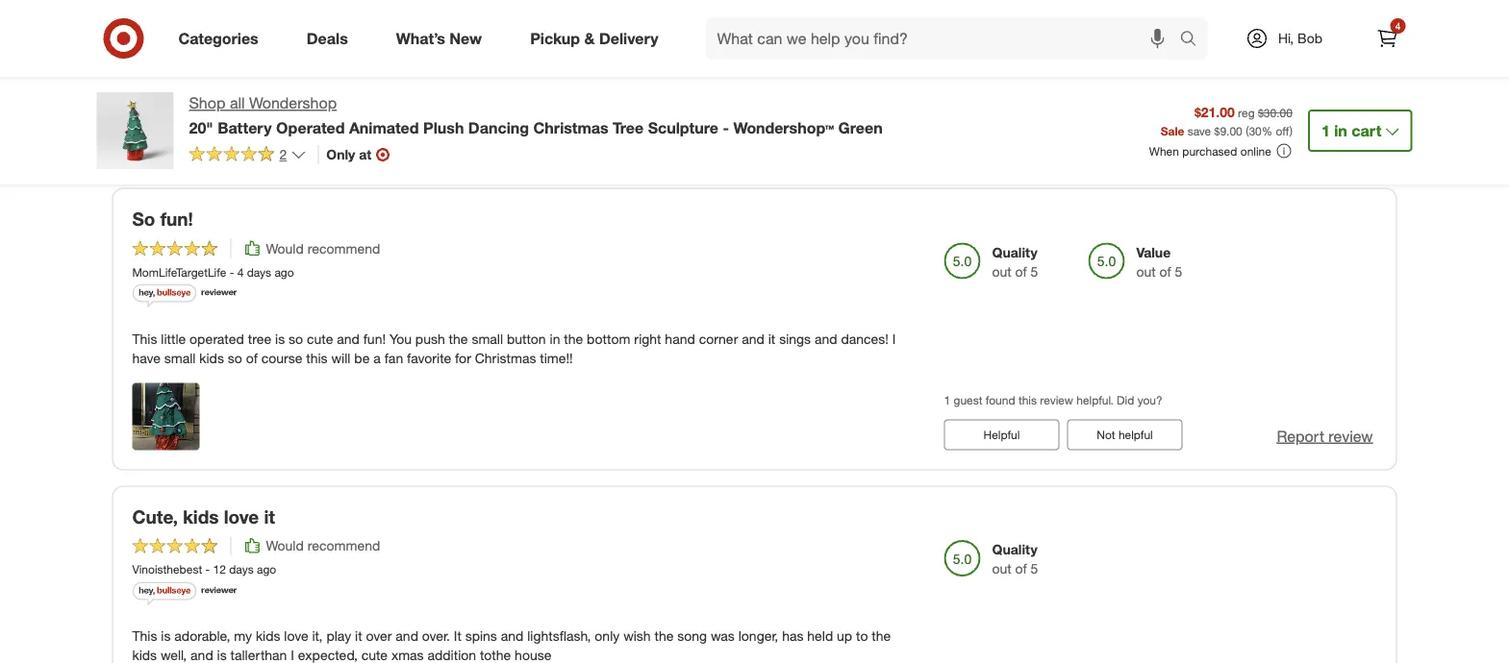 Task type: locate. For each thing, give the bounding box(es) containing it.
it,
[[312, 629, 323, 645]]

it up vinoisthebest - 12 days ago on the bottom left of page
[[264, 507, 275, 529]]

0 vertical spatial would recommend
[[266, 240, 380, 257]]

1 horizontal spatial is
[[217, 648, 227, 664]]

5
[[1031, 263, 1039, 280], [1176, 263, 1183, 280], [1031, 561, 1039, 578]]

What can we help you find? suggestions appear below search field
[[706, 17, 1185, 60]]

fun! inside this little operated tree is so cute and fun! you push the small button in the bottom right hand corner and it sings and dances! i have small kids so of course this will be a fan favorite for christmas time!!
[[363, 330, 386, 347]]

in left the cart
[[1335, 121, 1348, 140]]

and
[[337, 330, 360, 347], [742, 330, 765, 347], [815, 330, 838, 347], [396, 629, 419, 645], [501, 629, 524, 645], [191, 648, 213, 664]]

time!!
[[540, 350, 573, 367]]

4 right momlifetargetlife
[[237, 265, 244, 279]]

1
[[1322, 121, 1331, 140], [945, 393, 951, 407]]

1 horizontal spatial love
[[284, 629, 309, 645]]

1 would recommend from the top
[[266, 240, 380, 257]]

in
[[1335, 121, 1348, 140], [550, 330, 560, 347]]

2 horizontal spatial is
[[275, 330, 285, 347]]

0 vertical spatial so
[[289, 330, 303, 347]]

1 vertical spatial in
[[550, 330, 560, 347]]

is inside this little operated tree is so cute and fun! you push the small button in the bottom right hand corner and it sings and dances! i have small kids so of course this will be a fan favorite for christmas time!!
[[275, 330, 285, 347]]

cute down "over"
[[362, 648, 388, 664]]

out for vinoisthebest
[[993, 561, 1012, 578]]

it
[[769, 330, 776, 347], [264, 507, 275, 529], [355, 629, 362, 645]]

deals link
[[290, 17, 372, 60]]

2 horizontal spatial it
[[769, 330, 776, 347]]

house
[[515, 648, 552, 664]]

1 horizontal spatial 4
[[1396, 20, 1401, 32]]

2 down operated
[[280, 146, 287, 163]]

1 horizontal spatial this
[[1019, 393, 1037, 407]]

expected,
[[298, 648, 358, 664]]

- right sculpture
[[723, 118, 729, 137]]

0 vertical spatial found
[[695, 137, 734, 156]]

0 vertical spatial quality
[[993, 244, 1038, 261]]

2 link
[[189, 145, 306, 167]]

sings
[[780, 330, 811, 347]]

0 vertical spatial quality out of 5
[[993, 244, 1039, 280]]

0 horizontal spatial fun!
[[160, 208, 193, 231]]

2 would from the top
[[266, 538, 304, 555]]

0 vertical spatial small
[[472, 330, 503, 347]]

2 vertical spatial is
[[217, 648, 227, 664]]

1 vertical spatial ago
[[257, 563, 276, 578]]

review right report
[[1329, 427, 1374, 446]]

0 horizontal spatial in
[[550, 330, 560, 347]]

1 vertical spatial i
[[291, 648, 294, 664]]

0 vertical spatial it
[[769, 330, 776, 347]]

1 in cart for 20" battery operated animated plush dancing christmas tree sculpture - wondershop™ green element
[[1322, 121, 1382, 140]]

and down adorable,
[[191, 648, 213, 664]]

search
[[1172, 31, 1218, 50]]

2 recommend from the top
[[308, 538, 380, 555]]

small
[[472, 330, 503, 347], [164, 350, 196, 367]]

2
[[739, 137, 747, 156], [280, 146, 287, 163]]

0 vertical spatial is
[[275, 330, 285, 347]]

1 vertical spatial christmas
[[475, 350, 536, 367]]

1 vertical spatial quality out of 5
[[993, 542, 1039, 578]]

this for cute,
[[132, 629, 157, 645]]

tothe
[[480, 648, 511, 664]]

vinoisthebest - 12 days ago
[[132, 563, 276, 578]]

1 vertical spatial would
[[266, 538, 304, 555]]

2 vertical spatial it
[[355, 629, 362, 645]]

fun! right so
[[160, 208, 193, 231]]

ago
[[275, 265, 294, 279], [257, 563, 276, 578]]

would up vinoisthebest - 12 days ago on the bottom left of page
[[266, 538, 304, 555]]

1 vertical spatial so
[[228, 350, 242, 367]]

2 this from the top
[[132, 629, 157, 645]]

1 vertical spatial this
[[1019, 393, 1037, 407]]

0 horizontal spatial so
[[228, 350, 242, 367]]

i right tallerthan
[[291, 648, 294, 664]]

4 link
[[1367, 17, 1409, 60]]

would recommend
[[266, 240, 380, 257], [266, 538, 380, 555]]

0 vertical spatial review
[[1041, 393, 1074, 407]]

ago for so fun!
[[275, 265, 294, 279]]

1 vertical spatial would recommend
[[266, 538, 380, 555]]

0 vertical spatial cute
[[307, 330, 333, 347]]

2 would recommend from the top
[[266, 538, 380, 555]]

love up 12
[[224, 507, 259, 529]]

is up well,
[[161, 629, 171, 645]]

it right "play"
[[355, 629, 362, 645]]

1 vertical spatial fun!
[[363, 330, 386, 347]]

1 recommend from the top
[[308, 240, 380, 257]]

0 vertical spatial -
[[723, 118, 729, 137]]

- left 12
[[205, 563, 210, 578]]

2 left matching
[[739, 137, 747, 156]]

found right the we at the top left
[[695, 137, 734, 156]]

battery
[[218, 118, 272, 137]]

love left it, on the left
[[284, 629, 309, 645]]

guest
[[954, 393, 983, 407]]

wish
[[624, 629, 651, 645]]

)
[[1290, 124, 1293, 138]]

1 horizontal spatial it
[[355, 629, 362, 645]]

0 vertical spatial christmas
[[534, 118, 609, 137]]

0 vertical spatial recommend
[[308, 240, 380, 257]]

not
[[1097, 428, 1116, 443]]

pickup
[[530, 29, 580, 48]]

this up helpful
[[1019, 393, 1037, 407]]

we
[[669, 137, 691, 156]]

and up tothe
[[501, 629, 524, 645]]

green
[[839, 118, 883, 137]]

will
[[332, 350, 351, 367]]

quality
[[993, 244, 1038, 261], [993, 542, 1038, 559]]

would recommend up it, on the left
[[266, 538, 380, 555]]

0 horizontal spatial i
[[291, 648, 294, 664]]

love inside this is adorable, my kids love it, play it over and over. it spins and lightsflash, only wish the song was longer, has held up to the kids well, and is tallerthan i expected, cute xmas addition tothe house
[[284, 629, 309, 645]]

kids down operated at the left
[[200, 350, 224, 367]]

so
[[289, 330, 303, 347], [228, 350, 242, 367]]

days for kids
[[229, 563, 254, 578]]

0 horizontal spatial this
[[306, 350, 328, 367]]

online
[[1241, 144, 1272, 158]]

1 vertical spatial review
[[1329, 427, 1374, 446]]

1 vertical spatial this
[[132, 629, 157, 645]]

only
[[595, 629, 620, 645]]

addition
[[428, 648, 476, 664]]

small left button
[[472, 330, 503, 347]]

review left helpful.
[[1041, 393, 1074, 407]]

-
[[723, 118, 729, 137], [230, 265, 234, 279], [205, 563, 210, 578]]

0 horizontal spatial cute
[[307, 330, 333, 347]]

days up tree
[[247, 265, 271, 279]]

0 horizontal spatial small
[[164, 350, 196, 367]]

this little operated tree is so cute and fun! you push the small button in the bottom right hand corner and it sings and dances! i have small kids so of course this will be a fan favorite for christmas time!!
[[132, 330, 896, 367]]

$30.00
[[1259, 105, 1293, 120]]

1 vertical spatial days
[[229, 563, 254, 578]]

cute inside this little operated tree is so cute and fun! you push the small button in the bottom right hand corner and it sings and dances! i have small kids so of course this will be a fan favorite for christmas time!!
[[307, 330, 333, 347]]

would recommend for cute, kids love it
[[266, 538, 380, 555]]

2 quality from the top
[[993, 542, 1038, 559]]

1 horizontal spatial 1
[[1322, 121, 1331, 140]]

reg
[[1239, 105, 1255, 120]]

0 vertical spatial this
[[132, 330, 157, 347]]

out
[[993, 263, 1012, 280], [1137, 263, 1156, 280], [993, 561, 1012, 578]]

1 quality from the top
[[993, 244, 1038, 261]]

0 vertical spatial ago
[[275, 265, 294, 279]]

1 this from the top
[[132, 330, 157, 347]]

of
[[1016, 263, 1027, 280], [1160, 263, 1172, 280], [246, 350, 258, 367], [1016, 561, 1027, 578]]

it left "sings"
[[769, 330, 776, 347]]

kids up tallerthan
[[256, 629, 280, 645]]

fun! up the a
[[363, 330, 386, 347]]

helpful button
[[945, 420, 1060, 451]]

so down operated at the left
[[228, 350, 242, 367]]

longer,
[[739, 629, 779, 645]]

review inside button
[[1329, 427, 1374, 446]]

days right 12
[[229, 563, 254, 578]]

- right momlifetargetlife
[[230, 265, 234, 279]]

kids inside this little operated tree is so cute and fun! you push the small button in the bottom right hand corner and it sings and dances! i have small kids so of course this will be a fan favorite for christmas time!!
[[200, 350, 224, 367]]

0 horizontal spatial 4
[[237, 265, 244, 279]]

2 vertical spatial -
[[205, 563, 210, 578]]

wondershop
[[249, 94, 337, 113]]

0 horizontal spatial 1
[[945, 393, 951, 407]]

5 for vinoisthebest
[[1031, 561, 1039, 578]]

recommend down the only
[[308, 240, 380, 257]]

4 up photos
[[1396, 20, 1401, 32]]

1 horizontal spatial fun!
[[363, 330, 386, 347]]

1 horizontal spatial found
[[986, 393, 1016, 407]]

0 vertical spatial would
[[266, 240, 304, 257]]

1 vertical spatial cute
[[362, 648, 388, 664]]

5 inside value out of 5
[[1176, 263, 1183, 280]]

this inside this is adorable, my kids love it, play it over and over. it spins and lightsflash, only wish the song was longer, has held up to the kids well, and is tallerthan i expected, cute xmas addition tothe house
[[132, 629, 157, 645]]

1 vertical spatial love
[[284, 629, 309, 645]]

0 vertical spatial 1
[[1322, 121, 1331, 140]]

recommend for so fun!
[[308, 240, 380, 257]]

1 vertical spatial quality
[[993, 542, 1038, 559]]

1 would from the top
[[266, 240, 304, 257]]

1 left guest
[[945, 393, 951, 407]]

ago for cute, kids love it
[[257, 563, 276, 578]]

bob
[[1298, 30, 1323, 47]]

1 quality out of 5 from the top
[[993, 244, 1039, 280]]

5 for quality
[[1176, 263, 1183, 280]]

ago right 12
[[257, 563, 276, 578]]

ago up the course
[[275, 265, 294, 279]]

fan
[[385, 350, 403, 367]]

0 vertical spatial days
[[247, 265, 271, 279]]

in up time!! at the bottom
[[550, 330, 560, 347]]

out for quality
[[1137, 263, 1156, 280]]

with
[[1315, 68, 1346, 87]]

1 vertical spatial 4
[[237, 265, 244, 279]]

1 vertical spatial found
[[986, 393, 1016, 407]]

0 vertical spatial 4
[[1396, 20, 1401, 32]]

christmas down button
[[475, 350, 536, 367]]

i right dances!
[[893, 330, 896, 347]]

1 for 1 in cart
[[1322, 121, 1331, 140]]

i
[[893, 330, 896, 347], [291, 648, 294, 664]]

recommend up "play"
[[308, 538, 380, 555]]

1 horizontal spatial cute
[[362, 648, 388, 664]]

1 vertical spatial recommend
[[308, 538, 380, 555]]

1 horizontal spatial in
[[1335, 121, 1348, 140]]

it inside this is adorable, my kids love it, play it over and over. it spins and lightsflash, only wish the song was longer, has held up to the kids well, and is tallerthan i expected, cute xmas addition tothe house
[[355, 629, 362, 645]]

and right "sings"
[[815, 330, 838, 347]]

you?
[[1138, 393, 1163, 407]]

to
[[857, 629, 868, 645]]

1 vertical spatial small
[[164, 350, 196, 367]]

shop
[[189, 94, 226, 113]]

1 in cart
[[1322, 121, 1382, 140]]

1 horizontal spatial i
[[893, 330, 896, 347]]

kids
[[200, 350, 224, 367], [183, 507, 219, 529], [256, 629, 280, 645], [132, 648, 157, 664]]

1 right )
[[1322, 121, 1331, 140]]

days for fun!
[[247, 265, 271, 279]]

1 horizontal spatial review
[[1329, 427, 1374, 446]]

new
[[450, 29, 482, 48]]

0 horizontal spatial -
[[205, 563, 210, 578]]

0 vertical spatial this
[[306, 350, 328, 367]]

2 horizontal spatial -
[[723, 118, 729, 137]]

cute up the will at the left of page
[[307, 330, 333, 347]]

did
[[1117, 393, 1135, 407]]

this left adorable,
[[132, 629, 157, 645]]

4
[[1396, 20, 1401, 32], [237, 265, 244, 279]]

days
[[247, 265, 271, 279], [229, 563, 254, 578]]

love
[[224, 507, 259, 529], [284, 629, 309, 645]]

so up the course
[[289, 330, 303, 347]]

this up have
[[132, 330, 157, 347]]

1 horizontal spatial small
[[472, 330, 503, 347]]

value out of 5
[[1137, 244, 1183, 280]]

adorable,
[[174, 629, 230, 645]]

With photos checkbox
[[1288, 68, 1307, 87]]

9.00
[[1221, 124, 1243, 138]]

guest review image 1 of 1, zoom in image
[[132, 383, 200, 451]]

1 vertical spatial 1
[[945, 393, 951, 407]]

is up the course
[[275, 330, 285, 347]]

0 horizontal spatial is
[[161, 629, 171, 645]]

this
[[132, 330, 157, 347], [132, 629, 157, 645]]

dancing
[[468, 118, 529, 137]]

1 horizontal spatial -
[[230, 265, 234, 279]]

christmas inside shop all wondershop 20" battery operated animated plush dancing christmas tree sculpture - wondershop™ green
[[534, 118, 609, 137]]

0 horizontal spatial found
[[695, 137, 734, 156]]

this inside this little operated tree is so cute and fun! you push the small button in the bottom right hand corner and it sings and dances! i have small kids so of course this will be a fan favorite for christmas time!!
[[132, 330, 157, 347]]

1 vertical spatial -
[[230, 265, 234, 279]]

out inside value out of 5
[[1137, 263, 1156, 280]]

found right guest
[[986, 393, 1016, 407]]

wondershop™
[[734, 118, 834, 137]]

is down adorable,
[[217, 648, 227, 664]]

would up momlifetargetlife - 4 days ago
[[266, 240, 304, 257]]

small down little on the left
[[164, 350, 196, 367]]

would for cute, kids love it
[[266, 538, 304, 555]]

christmas left tree at the top left of the page
[[534, 118, 609, 137]]

would recommend down the only
[[266, 240, 380, 257]]

20"
[[189, 118, 213, 137]]

review
[[1041, 393, 1074, 407], [1329, 427, 1374, 446]]

1 vertical spatial it
[[264, 507, 275, 529]]

0 horizontal spatial love
[[224, 507, 259, 529]]

we found 2 matching reviews
[[669, 137, 872, 156]]

this left the will at the left of page
[[306, 350, 328, 367]]

christmas
[[534, 118, 609, 137], [475, 350, 536, 367]]

0 vertical spatial i
[[893, 330, 896, 347]]

value
[[1137, 244, 1171, 261]]

dances!
[[841, 330, 889, 347]]



Task type: describe. For each thing, give the bounding box(es) containing it.
it inside this little operated tree is so cute and fun! you push the small button in the bottom right hand corner and it sings and dances! i have small kids so of course this will be a fan favorite for christmas time!!
[[769, 330, 776, 347]]

sculpture
[[648, 118, 719, 137]]

off
[[1276, 124, 1290, 138]]

delivery
[[599, 29, 659, 48]]

lightsflash,
[[528, 629, 591, 645]]

so
[[132, 208, 155, 231]]

search button
[[1172, 17, 1218, 64]]

the up 'for'
[[449, 330, 468, 347]]

report review
[[1277, 427, 1374, 446]]

this is adorable, my kids love it, play it over and over. it spins and lightsflash, only wish the song was longer, has held up to the kids well, and is tallerthan i expected, cute xmas addition tothe house
[[132, 629, 891, 664]]

i inside this little operated tree is so cute and fun! you push the small button in the bottom right hand corner and it sings and dances! i have small kids so of course this will be a fan favorite for christmas time!!
[[893, 330, 896, 347]]

up
[[837, 629, 853, 645]]

&
[[585, 29, 595, 48]]

song
[[678, 629, 707, 645]]

1 horizontal spatial 2
[[739, 137, 747, 156]]

0 horizontal spatial review
[[1041, 393, 1074, 407]]

30
[[1249, 124, 1262, 138]]

right
[[634, 330, 662, 347]]

helpful.
[[1077, 393, 1114, 407]]

held
[[808, 629, 834, 645]]

for
[[455, 350, 471, 367]]

kids left well,
[[132, 648, 157, 664]]

at
[[359, 146, 372, 163]]

0 vertical spatial fun!
[[160, 208, 193, 231]]

operated
[[190, 330, 244, 347]]

- inside shop all wondershop 20" battery operated animated plush dancing christmas tree sculpture - wondershop™ green
[[723, 118, 729, 137]]

over.
[[422, 629, 450, 645]]

i inside this is adorable, my kids love it, play it over and over. it spins and lightsflash, only wish the song was longer, has held up to the kids well, and is tallerthan i expected, cute xmas addition tothe house
[[291, 648, 294, 664]]

have
[[132, 350, 161, 367]]

in inside this little operated tree is so cute and fun! you push the small button in the bottom right hand corner and it sings and dances! i have small kids so of course this will be a fan favorite for christmas time!!
[[550, 330, 560, 347]]

- for fun!
[[230, 265, 234, 279]]

bottom
[[587, 330, 631, 347]]

would recommend for so fun!
[[266, 240, 380, 257]]

0 vertical spatial in
[[1335, 121, 1348, 140]]

so fun!
[[132, 208, 193, 231]]

cute,
[[132, 507, 178, 529]]

%
[[1262, 124, 1273, 138]]

xmas
[[392, 648, 424, 664]]

kids right cute,
[[183, 507, 219, 529]]

image of 20" battery operated animated plush dancing christmas tree sculpture - wondershop™ green image
[[97, 92, 174, 169]]

this inside this little operated tree is so cute and fun! you push the small button in the bottom right hand corner and it sings and dances! i have small kids so of course this will be a fan favorite for christmas time!!
[[306, 350, 328, 367]]

of inside this little operated tree is so cute and fun! you push the small button in the bottom right hand corner and it sings and dances! i have small kids so of course this will be a fan favorite for christmas time!!
[[246, 350, 258, 367]]

spins
[[465, 629, 497, 645]]

only at
[[327, 146, 372, 163]]

report review button
[[1277, 426, 1374, 448]]

recommend for cute, kids love it
[[308, 538, 380, 555]]

plush
[[423, 118, 464, 137]]

of inside value out of 5
[[1160, 263, 1172, 280]]

0 vertical spatial love
[[224, 507, 259, 529]]

shop all wondershop 20" battery operated animated plush dancing christmas tree sculpture - wondershop™ green
[[189, 94, 883, 137]]

the up time!! at the bottom
[[564, 330, 583, 347]]

helpful
[[1119, 428, 1154, 443]]

the right wish
[[655, 629, 674, 645]]

a
[[374, 350, 381, 367]]

(
[[1246, 124, 1249, 138]]

- for kids
[[205, 563, 210, 578]]

pickup & delivery link
[[514, 17, 683, 60]]

$21.00 reg $30.00 sale save $ 9.00 ( 30 % off )
[[1161, 104, 1293, 138]]

1 vertical spatial is
[[161, 629, 171, 645]]

momlifetargetlife - 4 days ago
[[132, 265, 294, 279]]

has
[[782, 629, 804, 645]]

pickup & delivery
[[530, 29, 659, 48]]

1 horizontal spatial so
[[289, 330, 303, 347]]

what's
[[396, 29, 445, 48]]

tree
[[248, 330, 272, 347]]

purchased
[[1183, 144, 1238, 158]]

$
[[1215, 124, 1221, 138]]

you
[[390, 330, 412, 347]]

hand
[[665, 330, 696, 347]]

12
[[213, 563, 226, 578]]

when purchased online
[[1150, 144, 1272, 158]]

and up the will at the left of page
[[337, 330, 360, 347]]

when
[[1150, 144, 1180, 158]]

photos
[[1350, 68, 1398, 87]]

with photos
[[1315, 68, 1398, 87]]

deals
[[307, 29, 348, 48]]

tree
[[613, 118, 644, 137]]

vinoisthebest
[[132, 563, 202, 578]]

cart
[[1352, 121, 1382, 140]]

over
[[366, 629, 392, 645]]

only
[[327, 146, 355, 163]]

well,
[[161, 648, 187, 664]]

categories
[[179, 29, 259, 48]]

and up xmas
[[396, 629, 419, 645]]

christmas inside this little operated tree is so cute and fun! you push the small button in the bottom right hand corner and it sings and dances! i have small kids so of course this will be a fan favorite for christmas time!!
[[475, 350, 536, 367]]

1 for 1 guest found this review helpful. did you?
[[945, 393, 951, 407]]

report
[[1277, 427, 1325, 446]]

corner
[[699, 330, 738, 347]]

course
[[261, 350, 303, 367]]

not helpful button
[[1068, 420, 1183, 451]]

all
[[230, 94, 245, 113]]

0 horizontal spatial 2
[[280, 146, 287, 163]]

not helpful
[[1097, 428, 1154, 443]]

and right corner
[[742, 330, 765, 347]]

cute inside this is adorable, my kids love it, play it over and over. it spins and lightsflash, only wish the song was longer, has held up to the kids well, and is tallerthan i expected, cute xmas addition tothe house
[[362, 648, 388, 664]]

what's new link
[[380, 17, 506, 60]]

save
[[1188, 124, 1212, 138]]

matching
[[752, 137, 815, 156]]

push
[[416, 330, 445, 347]]

$21.00
[[1195, 104, 1235, 120]]

operated
[[276, 118, 345, 137]]

categories link
[[162, 17, 283, 60]]

little
[[161, 330, 186, 347]]

sale
[[1161, 124, 1185, 138]]

play
[[327, 629, 351, 645]]

the right to
[[872, 629, 891, 645]]

this for so
[[132, 330, 157, 347]]

would for so fun!
[[266, 240, 304, 257]]

2 quality out of 5 from the top
[[993, 542, 1039, 578]]

hi, bob
[[1279, 30, 1323, 47]]

0 horizontal spatial it
[[264, 507, 275, 529]]

reviews
[[820, 137, 872, 156]]



Task type: vqa. For each thing, say whether or not it's contained in the screenshot.
"dances!"
yes



